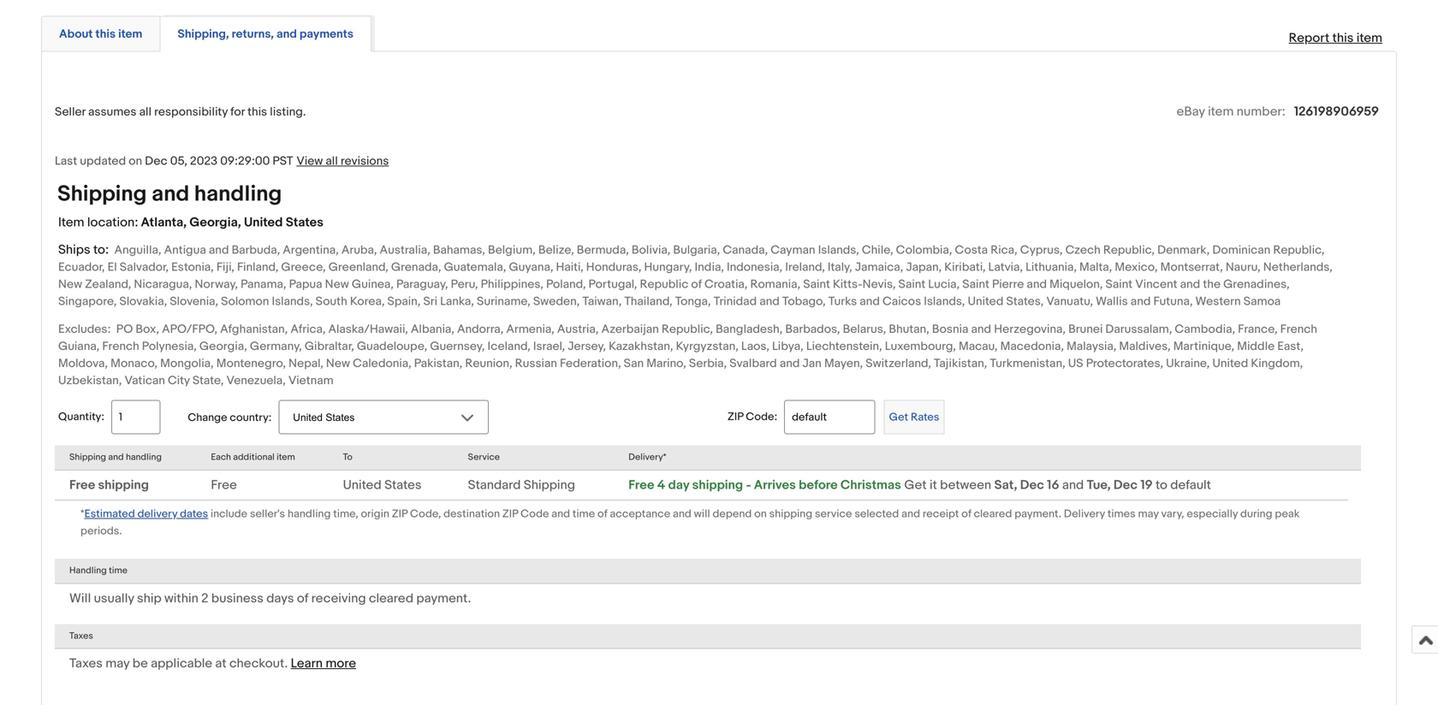 Task type: locate. For each thing, give the bounding box(es) containing it.
report this item link
[[1281, 22, 1392, 55]]

this right for
[[248, 105, 267, 120]]

thailand,
[[625, 295, 673, 309]]

item for report this item
[[1357, 31, 1383, 46]]

1 horizontal spatial time
[[573, 508, 595, 521]]

belgium,
[[488, 243, 536, 258]]

estimated
[[84, 508, 135, 521]]

0 horizontal spatial shipping
[[98, 478, 149, 493]]

1 free from the left
[[69, 478, 95, 493]]

united down middle
[[1213, 357, 1249, 371]]

include
[[211, 508, 248, 521]]

service
[[468, 452, 500, 463]]

get it between sat, dec 16 and tue, dec 19 to default
[[905, 478, 1212, 493]]

portugal,
[[589, 278, 638, 292]]

1 vertical spatial taxes
[[69, 657, 103, 672]]

sweden,
[[533, 295, 580, 309]]

1 horizontal spatial payment.
[[1015, 508, 1062, 521]]

shipping up estimated
[[98, 478, 149, 493]]

times
[[1108, 508, 1136, 521]]

zip left code
[[503, 508, 518, 521]]

each
[[211, 452, 231, 463]]

states up the argentina,
[[286, 215, 324, 230]]

philippines,
[[481, 278, 544, 292]]

shipping up free shipping on the bottom of page
[[69, 452, 106, 463]]

0 vertical spatial time
[[573, 508, 595, 521]]

0 vertical spatial cleared
[[974, 508, 1013, 521]]

1 vertical spatial get
[[905, 478, 927, 493]]

shipping, returns, and payments button
[[178, 26, 354, 42]]

1 horizontal spatial may
[[1139, 508, 1159, 521]]

0 vertical spatial french
[[1281, 322, 1318, 337]]

1 vertical spatial time
[[109, 566, 128, 577]]

1 horizontal spatial dec
[[1021, 478, 1045, 493]]

of right receipt
[[962, 508, 972, 521]]

italy,
[[828, 260, 853, 275]]

seller assumes all responsibility for this listing.
[[55, 105, 306, 120]]

and up free shipping on the bottom of page
[[108, 452, 124, 463]]

islands, down papua
[[272, 295, 313, 309]]

0 horizontal spatial payment.
[[417, 591, 471, 607]]

pakistan,
[[414, 357, 463, 371]]

sat,
[[995, 478, 1018, 493]]

and right code
[[552, 508, 570, 521]]

caicos
[[883, 295, 922, 309]]

2 horizontal spatial handling
[[288, 508, 331, 521]]

may left be on the left bottom of the page
[[106, 657, 130, 672]]

0 horizontal spatial handling
[[126, 452, 162, 463]]

0 vertical spatial may
[[1139, 508, 1159, 521]]

saint down ireland,
[[804, 278, 831, 292]]

cleared down "sat,"
[[974, 508, 1013, 521]]

item right report
[[1357, 31, 1383, 46]]

grenadines,
[[1224, 278, 1290, 292]]

time right code
[[573, 508, 595, 521]]

0 vertical spatial on
[[129, 154, 142, 169]]

islands, up italy,
[[819, 243, 860, 258]]

dec left 16
[[1021, 478, 1045, 493]]

0 horizontal spatial dec
[[145, 154, 168, 169]]

bosnia
[[933, 322, 969, 337]]

united down pierre
[[968, 295, 1004, 309]]

and up "states,"
[[1027, 278, 1047, 292]]

and down 'libya,'
[[780, 357, 800, 371]]

kyrgyzstan,
[[676, 339, 739, 354]]

get left it
[[905, 478, 927, 493]]

each additional item
[[211, 452, 295, 463]]

may inside include seller's handling time, origin zip code, destination zip code and time of acceptance and will depend on shipping service selected and receipt of cleared payment. delivery times may vary, especially during peak periods.
[[1139, 508, 1159, 521]]

france,
[[1239, 322, 1278, 337]]

updated
[[80, 154, 126, 169]]

about
[[59, 27, 93, 42]]

1 taxes from the top
[[69, 631, 93, 642]]

0 horizontal spatial republic,
[[662, 322, 713, 337]]

monaco,
[[111, 357, 158, 371]]

1 vertical spatial states
[[385, 478, 422, 493]]

of up tonga,
[[692, 278, 702, 292]]

zip
[[728, 411, 744, 424], [392, 508, 408, 521], [503, 508, 518, 521]]

1 vertical spatial on
[[755, 508, 767, 521]]

view
[[297, 154, 323, 169]]

shipping up code
[[524, 478, 576, 493]]

western
[[1196, 295, 1242, 309]]

location:
[[87, 215, 138, 230]]

item right about
[[118, 27, 142, 42]]

1 vertical spatial georgia,
[[199, 339, 247, 354]]

free left 4
[[629, 478, 655, 493]]

tab list containing about this item
[[41, 13, 1398, 52]]

2 horizontal spatial dec
[[1114, 478, 1138, 493]]

0 vertical spatial all
[[139, 105, 152, 120]]

vary,
[[1162, 508, 1185, 521]]

quantity:
[[58, 411, 104, 424]]

dec left 05,
[[145, 154, 168, 169]]

shipping and handling up atlanta,
[[57, 181, 282, 208]]

0 vertical spatial taxes
[[69, 631, 93, 642]]

lithuania,
[[1026, 260, 1077, 275]]

2 taxes from the top
[[69, 657, 103, 672]]

on right depend
[[755, 508, 767, 521]]

anguilla,
[[114, 243, 161, 258]]

time,
[[333, 508, 359, 521]]

and up fiji,
[[209, 243, 229, 258]]

0 horizontal spatial free
[[69, 478, 95, 493]]

afghanistan,
[[220, 322, 288, 337]]

about this item
[[59, 27, 142, 42]]

payment. inside include seller's handling time, origin zip code, destination zip code and time of acceptance and will depend on shipping service selected and receipt of cleared payment. delivery times may vary, especially during peak periods.
[[1015, 508, 1062, 521]]

handling down 09:29:00
[[194, 181, 282, 208]]

this for report
[[1333, 31, 1354, 46]]

and inside button
[[277, 27, 297, 42]]

item right additional
[[277, 452, 295, 463]]

on right updated
[[129, 154, 142, 169]]

taxes for taxes
[[69, 631, 93, 642]]

finland,
[[237, 260, 279, 275]]

free down each
[[211, 478, 237, 493]]

taxes down will at left bottom
[[69, 631, 93, 642]]

republic, up netherlands,
[[1274, 243, 1325, 258]]

and right returns,
[[277, 27, 297, 42]]

and down montserrat,
[[1181, 278, 1201, 292]]

and down nevis,
[[860, 295, 880, 309]]

get left rates
[[890, 411, 909, 424]]

0 vertical spatial payment.
[[1015, 508, 1062, 521]]

time up the usually
[[109, 566, 128, 577]]

new down gibraltar,
[[326, 357, 350, 371]]

free up *
[[69, 478, 95, 493]]

item location: atlanta, georgia, united states
[[58, 215, 324, 230]]

dec left 19 at the bottom right of the page
[[1114, 478, 1138, 493]]

handling left time,
[[288, 508, 331, 521]]

martinique,
[[1174, 339, 1235, 354]]

saint up the 'wallis'
[[1106, 278, 1133, 292]]

0 horizontal spatial time
[[109, 566, 128, 577]]

2 horizontal spatial zip
[[728, 411, 744, 424]]

item
[[118, 27, 142, 42], [1357, 31, 1383, 46], [1209, 104, 1234, 120], [277, 452, 295, 463]]

india,
[[695, 260, 724, 275]]

126198906959
[[1295, 104, 1380, 120]]

of right days
[[297, 591, 309, 607]]

islands, down lucia,
[[924, 295, 966, 309]]

1 horizontal spatial on
[[755, 508, 767, 521]]

french up 'east,'
[[1281, 322, 1318, 337]]

bhutan,
[[889, 322, 930, 337]]

this right report
[[1333, 31, 1354, 46]]

taxes left be on the left bottom of the page
[[69, 657, 103, 672]]

change
[[188, 411, 227, 425]]

0 horizontal spatial all
[[139, 105, 152, 120]]

1 horizontal spatial this
[[248, 105, 267, 120]]

zip right origin
[[392, 508, 408, 521]]

2 free from the left
[[211, 478, 237, 493]]

0 horizontal spatial may
[[106, 657, 130, 672]]

get rates
[[890, 411, 940, 424]]

1 vertical spatial french
[[102, 339, 139, 354]]

may left vary,
[[1139, 508, 1159, 521]]

saint down "kiribati,"
[[963, 278, 990, 292]]

get for get rates
[[890, 411, 909, 424]]

mayen,
[[825, 357, 863, 371]]

0 vertical spatial get
[[890, 411, 909, 424]]

greenland,
[[329, 260, 389, 275]]

germany,
[[250, 339, 302, 354]]

delivery*
[[629, 452, 667, 463]]

georgia, up montenegro,
[[199, 339, 247, 354]]

business
[[211, 591, 264, 607]]

0 vertical spatial states
[[286, 215, 324, 230]]

checkout.
[[229, 657, 288, 672]]

0 vertical spatial handling
[[194, 181, 282, 208]]

turkmenistan,
[[990, 357, 1066, 371]]

0 vertical spatial shipping and handling
[[57, 181, 282, 208]]

denmark,
[[1158, 243, 1210, 258]]

standard shipping
[[468, 478, 576, 493]]

handling inside include seller's handling time, origin zip code, destination zip code and time of acceptance and will depend on shipping service selected and receipt of cleared payment. delivery times may vary, especially during peak periods.
[[288, 508, 331, 521]]

ecuador,
[[58, 260, 105, 275]]

1 horizontal spatial republic,
[[1104, 243, 1155, 258]]

french down po
[[102, 339, 139, 354]]

3 saint from the left
[[963, 278, 990, 292]]

israel,
[[533, 339, 565, 354]]

zealand,
[[85, 278, 131, 292]]

san
[[624, 357, 644, 371]]

of left acceptance in the bottom of the page
[[598, 508, 608, 521]]

0 horizontal spatial this
[[95, 27, 116, 42]]

free for free shipping
[[69, 478, 95, 493]]

georgia, up antigua
[[190, 215, 241, 230]]

2 horizontal spatial free
[[629, 478, 655, 493]]

get
[[890, 411, 909, 424], [905, 478, 927, 493]]

learn
[[291, 657, 323, 672]]

payment.
[[1015, 508, 1062, 521], [417, 591, 471, 607]]

0 horizontal spatial cleared
[[369, 591, 414, 607]]

libya,
[[773, 339, 804, 354]]

1 horizontal spatial cleared
[[974, 508, 1013, 521]]

be
[[132, 657, 148, 672]]

item inside button
[[118, 27, 142, 42]]

rates
[[911, 411, 940, 424]]

item right ebay
[[1209, 104, 1234, 120]]

taxes
[[69, 631, 93, 642], [69, 657, 103, 672]]

1 horizontal spatial all
[[326, 154, 338, 169]]

fiji,
[[217, 260, 235, 275]]

new inside po box, apo/fpo, afghanistan, africa, alaska/hawaii, albania, andorra, armenia, austria, azerbaijan republic, bangladesh, barbados, belarus, bhutan, bosnia and herzegovina, brunei darussalam, cambodia, france, french guiana, french polynesia, georgia, germany, gibraltar, guadeloupe, guernsey, iceland, israel, jersey, kazakhstan, kyrgyzstan, laos, libya, liechtenstein, luxembourg, macau, macedonia, malaysia, maldives, martinique, middle east, moldova, monaco, mongolia, montenegro, nepal, new caledonia, pakistan, reunion, russian federation, san marino, serbia, svalbard and jan mayen, switzerland, tajikistan, turkmenistan, us protectorates, ukraine, united kingdom, uzbekistan, vatican city state, venezuela, vietnam
[[326, 357, 350, 371]]

and right 16
[[1063, 478, 1085, 493]]

dominican
[[1213, 243, 1271, 258]]

mongolia,
[[160, 357, 214, 371]]

2 vertical spatial handling
[[288, 508, 331, 521]]

this inside button
[[95, 27, 116, 42]]

city
[[168, 374, 190, 388]]

romania,
[[751, 278, 801, 292]]

handling down 'quantity:' text field at the left of page
[[126, 452, 162, 463]]

cleared right "receiving" in the bottom left of the page
[[369, 591, 414, 607]]

vincent
[[1136, 278, 1178, 292]]

this right about
[[95, 27, 116, 42]]

1 horizontal spatial free
[[211, 478, 237, 493]]

2 horizontal spatial shipping
[[770, 508, 813, 521]]

shipping down arrives
[[770, 508, 813, 521]]

1 horizontal spatial zip
[[503, 508, 518, 521]]

1 vertical spatial cleared
[[369, 591, 414, 607]]

republic, up kyrgyzstan,
[[662, 322, 713, 337]]

get inside button
[[890, 411, 909, 424]]

1 vertical spatial may
[[106, 657, 130, 672]]

republic, inside po box, apo/fpo, afghanistan, africa, alaska/hawaii, albania, andorra, armenia, austria, azerbaijan republic, bangladesh, barbados, belarus, bhutan, bosnia and herzegovina, brunei darussalam, cambodia, france, french guiana, french polynesia, georgia, germany, gibraltar, guadeloupe, guernsey, iceland, israel, jersey, kazakhstan, kyrgyzstan, laos, libya, liechtenstein, luxembourg, macau, macedonia, malaysia, maldives, martinique, middle east, moldova, monaco, mongolia, montenegro, nepal, new caledonia, pakistan, reunion, russian federation, san marino, serbia, svalbard and jan mayen, switzerland, tajikistan, turkmenistan, us protectorates, ukraine, united kingdom, uzbekistan, vatican city state, venezuela, vietnam
[[662, 322, 713, 337]]

zip left code: at the right bottom
[[728, 411, 744, 424]]

shipping and handling
[[57, 181, 282, 208], [69, 452, 162, 463]]

tab list
[[41, 13, 1398, 52]]

shipping up location:
[[57, 181, 147, 208]]

all right the assumes
[[139, 105, 152, 120]]

saint up caicos
[[899, 278, 926, 292]]

rica,
[[991, 243, 1018, 258]]

new down ecuador,
[[58, 278, 82, 292]]

aruba,
[[342, 243, 377, 258]]

republic, up mexico,
[[1104, 243, 1155, 258]]

turks
[[829, 295, 857, 309]]

returns,
[[232, 27, 274, 42]]

shipping and handling up free shipping on the bottom of page
[[69, 452, 162, 463]]

2 vertical spatial shipping
[[524, 478, 576, 493]]

1 vertical spatial shipping and handling
[[69, 452, 162, 463]]

2 horizontal spatial this
[[1333, 31, 1354, 46]]

3 free from the left
[[629, 478, 655, 493]]

georgia, inside po box, apo/fpo, afghanistan, africa, alaska/hawaii, albania, andorra, armenia, austria, azerbaijan republic, bangladesh, barbados, belarus, bhutan, bosnia and herzegovina, brunei darussalam, cambodia, france, french guiana, french polynesia, georgia, germany, gibraltar, guadeloupe, guernsey, iceland, israel, jersey, kazakhstan, kyrgyzstan, laos, libya, liechtenstein, luxembourg, macau, macedonia, malaysia, maldives, martinique, middle east, moldova, monaco, mongolia, montenegro, nepal, new caledonia, pakistan, reunion, russian federation, san marino, serbia, svalbard and jan mayen, switzerland, tajikistan, turkmenistan, us protectorates, ukraine, united kingdom, uzbekistan, vatican city state, venezuela, vietnam
[[199, 339, 247, 354]]

default
[[1171, 478, 1212, 493]]

all right view at the top left
[[326, 154, 338, 169]]

paraguay,
[[397, 278, 448, 292]]

shipping left -
[[693, 478, 744, 493]]

1 vertical spatial handling
[[126, 452, 162, 463]]

and left will
[[673, 508, 692, 521]]

and up atlanta,
[[152, 181, 189, 208]]

1 vertical spatial all
[[326, 154, 338, 169]]

states up code,
[[385, 478, 422, 493]]

taxes for taxes may be applicable at checkout. learn more
[[69, 657, 103, 672]]

item for about this item
[[118, 27, 142, 42]]

nauru,
[[1226, 260, 1261, 275]]

russian
[[515, 357, 558, 371]]



Task type: describe. For each thing, give the bounding box(es) containing it.
liechtenstein,
[[807, 339, 883, 354]]

2 saint from the left
[[899, 278, 926, 292]]

us
[[1069, 357, 1084, 371]]

2 horizontal spatial republic,
[[1274, 243, 1325, 258]]

revisions
[[341, 154, 389, 169]]

ZIP Code: text field
[[785, 401, 876, 435]]

1 horizontal spatial states
[[385, 478, 422, 493]]

delivery
[[138, 508, 178, 521]]

moldova,
[[58, 357, 108, 371]]

2 horizontal spatial islands,
[[924, 295, 966, 309]]

view all revisions link
[[293, 153, 389, 169]]

and up macau,
[[972, 322, 992, 337]]

slovakia,
[[119, 295, 167, 309]]

shipping inside include seller's handling time, origin zip code, destination zip code and time of acceptance and will depend on shipping service selected and receipt of cleared payment. delivery times may vary, especially during peak periods.
[[770, 508, 813, 521]]

0 vertical spatial shipping
[[57, 181, 147, 208]]

learn more link
[[291, 657, 356, 672]]

netherlands,
[[1264, 260, 1333, 275]]

Quantity: text field
[[111, 401, 160, 435]]

applicable
[[151, 657, 212, 672]]

usually
[[94, 591, 134, 607]]

montserrat,
[[1161, 260, 1224, 275]]

0 horizontal spatial islands,
[[272, 295, 313, 309]]

venezuela,
[[226, 374, 286, 388]]

japan,
[[906, 260, 942, 275]]

and down "vincent"
[[1131, 295, 1151, 309]]

1 horizontal spatial french
[[1281, 322, 1318, 337]]

new up south
[[325, 278, 349, 292]]

during
[[1241, 508, 1273, 521]]

united inside po box, apo/fpo, afghanistan, africa, alaska/hawaii, albania, andorra, armenia, austria, azerbaijan republic, bangladesh, barbados, belarus, bhutan, bosnia and herzegovina, brunei darussalam, cambodia, france, french guiana, french polynesia, georgia, germany, gibraltar, guadeloupe, guernsey, iceland, israel, jersey, kazakhstan, kyrgyzstan, laos, libya, liechtenstein, luxembourg, macau, macedonia, malaysia, maldives, martinique, middle east, moldova, monaco, mongolia, montenegro, nepal, new caledonia, pakistan, reunion, russian federation, san marino, serbia, svalbard and jan mayen, switzerland, tajikistan, turkmenistan, us protectorates, ukraine, united kingdom, uzbekistan, vatican city state, venezuela, vietnam
[[1213, 357, 1249, 371]]

assumes
[[88, 105, 137, 120]]

ships to:
[[58, 242, 109, 258]]

0 vertical spatial georgia,
[[190, 215, 241, 230]]

poland,
[[546, 278, 586, 292]]

selected
[[855, 508, 900, 521]]

nepal,
[[289, 357, 324, 371]]

spain,
[[388, 295, 421, 309]]

ireland,
[[786, 260, 825, 275]]

miquelon,
[[1050, 278, 1103, 292]]

belarus,
[[843, 322, 887, 337]]

south
[[316, 295, 348, 309]]

po box, apo/fpo, afghanistan, africa, alaska/hawaii, albania, andorra, armenia, austria, azerbaijan republic, bangladesh, barbados, belarus, bhutan, bosnia and herzegovina, brunei darussalam, cambodia, france, french guiana, french polynesia, georgia, germany, gibraltar, guadeloupe, guernsey, iceland, israel, jersey, kazakhstan, kyrgyzstan, laos, libya, liechtenstein, luxembourg, macau, macedonia, malaysia, maldives, martinique, middle east, moldova, monaco, mongolia, montenegro, nepal, new caledonia, pakistan, reunion, russian federation, san marino, serbia, svalbard and jan mayen, switzerland, tajikistan, turkmenistan, us protectorates, ukraine, united kingdom, uzbekistan, vatican city state, venezuela, vietnam
[[58, 322, 1318, 388]]

4 saint from the left
[[1106, 278, 1133, 292]]

ebay
[[1177, 104, 1206, 120]]

taxes may be applicable at checkout. learn more
[[69, 657, 356, 672]]

zip code:
[[728, 411, 778, 424]]

to
[[1156, 478, 1168, 493]]

croatia,
[[705, 278, 748, 292]]

get for get it between sat, dec 16 and tue, dec 19 to default
[[905, 478, 927, 493]]

caledonia,
[[353, 357, 412, 371]]

0 horizontal spatial zip
[[392, 508, 408, 521]]

0 horizontal spatial on
[[129, 154, 142, 169]]

montenegro,
[[216, 357, 286, 371]]

ship
[[137, 591, 162, 607]]

malta,
[[1080, 260, 1113, 275]]

0 horizontal spatial french
[[102, 339, 139, 354]]

arrives
[[754, 478, 796, 493]]

1 horizontal spatial shipping
[[693, 478, 744, 493]]

bermuda,
[[577, 243, 629, 258]]

tobago,
[[783, 295, 826, 309]]

19
[[1141, 478, 1153, 493]]

bolivia,
[[632, 243, 671, 258]]

days
[[267, 591, 294, 607]]

lanka,
[[440, 295, 474, 309]]

will usually ship within 2 business days of receiving cleared payment.
[[69, 591, 471, 607]]

tonga,
[[676, 295, 711, 309]]

costa
[[955, 243, 988, 258]]

and down the romania,
[[760, 295, 780, 309]]

united inside anguilla, antigua and barbuda, argentina, aruba, australia, bahamas, belgium, belize, bermuda, bolivia, bulgaria, canada, cayman islands, chile, colombia, costa rica, cyprus, czech republic, denmark, dominican republic, ecuador, el salvador, estonia, fiji, finland, greece, greenland, grenada, guatemala, guyana, haiti, honduras, hungary, india, indonesia, ireland, italy, jamaica, japan, kiribati, latvia, lithuania, malta, mexico, montserrat, nauru, netherlands, new zealand, nicaragua, norway, panama, papua new guinea, paraguay, peru, philippines, poland, portugal, republic of croatia, romania, saint kitts-nevis, saint lucia, saint pierre and miquelon, saint vincent and the grenadines, singapore, slovakia, slovenia, solomon islands, south korea, spain, sri lanka, suriname, sweden, taiwan, thailand, tonga, trinidad and tobago, turks and caicos islands, united states, vanuatu, wallis and futuna, western samoa
[[968, 295, 1004, 309]]

latvia,
[[989, 260, 1023, 275]]

more
[[326, 657, 356, 672]]

and left receipt
[[902, 508, 921, 521]]

east,
[[1278, 339, 1304, 354]]

0 horizontal spatial states
[[286, 215, 324, 230]]

indonesia,
[[727, 260, 783, 275]]

time inside include seller's handling time, origin zip code, destination zip code and time of acceptance and will depend on shipping service selected and receipt of cleared payment. delivery times may vary, especially during peak periods.
[[573, 508, 595, 521]]

box,
[[136, 322, 159, 337]]

on inside include seller's handling time, origin zip code, destination zip code and time of acceptance and will depend on shipping service selected and receipt of cleared payment. delivery times may vary, especially during peak periods.
[[755, 508, 767, 521]]

last
[[55, 154, 77, 169]]

about this item button
[[59, 26, 142, 42]]

luxembourg,
[[885, 339, 957, 354]]

acceptance
[[610, 508, 671, 521]]

last updated on dec 05, 2023 09:29:00 pst view all revisions
[[55, 154, 389, 169]]

pierre
[[993, 278, 1025, 292]]

free 4 day shipping - arrives before christmas
[[629, 478, 902, 493]]

day
[[669, 478, 690, 493]]

chile,
[[862, 243, 894, 258]]

cayman
[[771, 243, 816, 258]]

pst
[[273, 154, 293, 169]]

cleared inside include seller's handling time, origin zip code, destination zip code and time of acceptance and will depend on shipping service selected and receipt of cleared payment. delivery times may vary, especially during peak periods.
[[974, 508, 1013, 521]]

honduras,
[[586, 260, 642, 275]]

united up 'barbuda,'
[[244, 215, 283, 230]]

guiana,
[[58, 339, 100, 354]]

listing.
[[270, 105, 306, 120]]

estimated delivery dates link
[[84, 506, 208, 522]]

of inside anguilla, antigua and barbuda, argentina, aruba, australia, bahamas, belgium, belize, bermuda, bolivia, bulgaria, canada, cayman islands, chile, colombia, costa rica, cyprus, czech republic, denmark, dominican republic, ecuador, el salvador, estonia, fiji, finland, greece, greenland, grenada, guatemala, guyana, haiti, honduras, hungary, india, indonesia, ireland, italy, jamaica, japan, kiribati, latvia, lithuania, malta, mexico, montserrat, nauru, netherlands, new zealand, nicaragua, norway, panama, papua new guinea, paraguay, peru, philippines, poland, portugal, republic of croatia, romania, saint kitts-nevis, saint lucia, saint pierre and miquelon, saint vincent and the grenadines, singapore, slovakia, slovenia, solomon islands, south korea, spain, sri lanka, suriname, sweden, taiwan, thailand, tonga, trinidad and tobago, turks and caicos islands, united states, vanuatu, wallis and futuna, western samoa
[[692, 278, 702, 292]]

armenia,
[[507, 322, 555, 337]]

the
[[1204, 278, 1221, 292]]

item for each additional item
[[277, 452, 295, 463]]

haiti,
[[556, 260, 584, 275]]

*
[[81, 508, 84, 521]]

iceland,
[[488, 339, 531, 354]]

2023
[[190, 154, 218, 169]]

lucia,
[[929, 278, 960, 292]]

1 horizontal spatial handling
[[194, 181, 282, 208]]

uzbekistan,
[[58, 374, 122, 388]]

united down to
[[343, 478, 382, 493]]

christmas
[[841, 478, 902, 493]]

kingdom,
[[1252, 357, 1304, 371]]

tue,
[[1087, 478, 1111, 493]]

2
[[201, 591, 209, 607]]

1 vertical spatial shipping
[[69, 452, 106, 463]]

papua
[[289, 278, 323, 292]]

1 vertical spatial payment.
[[417, 591, 471, 607]]

alaska/hawaii,
[[329, 322, 408, 337]]

1 saint from the left
[[804, 278, 831, 292]]

delivery
[[1064, 508, 1106, 521]]

receipt
[[923, 508, 960, 521]]

free for free
[[211, 478, 237, 493]]

kazakhstan,
[[609, 339, 674, 354]]

polynesia,
[[142, 339, 197, 354]]

1 horizontal spatial islands,
[[819, 243, 860, 258]]

albania,
[[411, 322, 455, 337]]

this for about
[[95, 27, 116, 42]]

* estimated delivery dates
[[81, 508, 208, 521]]

to
[[343, 452, 353, 463]]

free for free 4 day shipping - arrives before christmas
[[629, 478, 655, 493]]

seller
[[55, 105, 86, 120]]



Task type: vqa. For each thing, say whether or not it's contained in the screenshot.
'Seller Assumes All Responsibility For This Listing.'
yes



